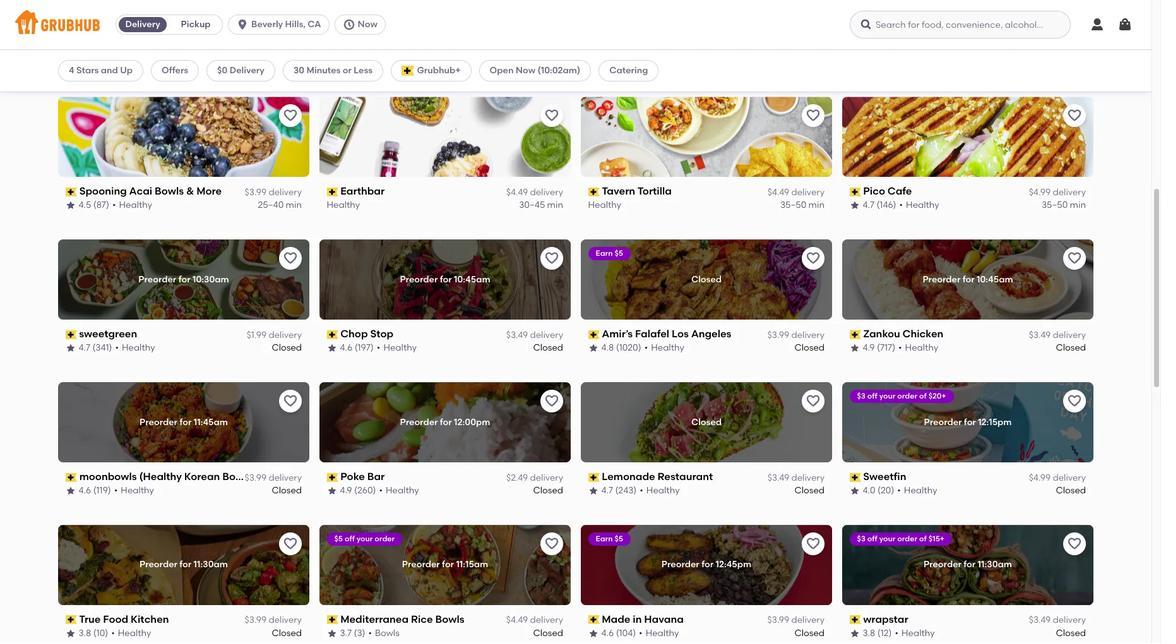 Task type: locate. For each thing, give the bounding box(es) containing it.
subscription pass image for earthbar
[[327, 187, 338, 196]]

delivery for cafe landwer
[[1053, 44, 1087, 55]]

1 horizontal spatial preorder for 10:45am
[[923, 274, 1014, 285]]

1 10:45am from the left
[[454, 274, 491, 285]]

1 vertical spatial 4.6
[[79, 485, 91, 496]]

1 horizontal spatial preorder for 11:30am
[[924, 559, 1013, 570]]

star icon image left 4.9 (260)
[[327, 486, 337, 496]]

svg image inside beverly hills, ca button
[[236, 18, 249, 31]]

3.7
[[341, 628, 352, 639]]

2 35–50 min from the left
[[1042, 200, 1087, 210]]

star icon image left 4.9 (717)
[[850, 343, 860, 353]]

healthy down (healthy
[[121, 485, 154, 496]]

now inside "button"
[[358, 19, 378, 30]]

3.8
[[79, 628, 92, 639], [864, 628, 876, 639]]

catering
[[610, 65, 648, 76]]

$4.49 delivery for mrs. winston's - l.a.'s best salad & juice bar (century city)
[[507, 44, 564, 55]]

preorder for zankou chicken
[[923, 274, 961, 285]]

healthy down the "amir's falafel los angeles"
[[652, 342, 685, 353]]

3.7 (3)
[[341, 628, 366, 639]]

save this restaurant image for earthbar
[[545, 108, 560, 123]]

lemonade restaurant
[[602, 471, 714, 483]]

star icon image for true
[[66, 628, 76, 639]]

(341)
[[93, 342, 112, 353]]

healthy down lemonade restaurant
[[647, 485, 680, 496]]

svg image
[[1118, 17, 1133, 32], [236, 18, 249, 31], [343, 18, 355, 31], [860, 18, 873, 31]]

1 vertical spatial 4.9
[[341, 485, 353, 496]]

1 horizontal spatial 11:30am
[[978, 559, 1013, 570]]

4.7 for sweetgreen
[[79, 342, 91, 353]]

(255)
[[617, 57, 638, 68]]

svg image right svg image
[[1118, 17, 1133, 32]]

30–45 min for l.a.'s
[[519, 57, 564, 68]]

1 horizontal spatial 4.3
[[602, 57, 614, 68]]

order left $20+
[[898, 392, 918, 401]]

• for spooning
[[113, 200, 116, 210]]

1 vertical spatial cafe
[[888, 185, 913, 197]]

star icon image for greenleaf
[[66, 58, 76, 68]]

• healthy down greenleaf
[[111, 57, 151, 68]]

$4.49 delivery for tavern tortilla
[[768, 187, 825, 198]]

preorder for sweetfin
[[925, 417, 962, 427]]

0 horizontal spatial bar
[[368, 471, 385, 483]]

2 3.8 from the left
[[864, 628, 876, 639]]

4.7 left (243)
[[602, 485, 614, 496]]

0 vertical spatial earn $5
[[596, 249, 624, 258]]

subscription pass image left 'made'
[[589, 616, 600, 624]]

preorder for 10:45am
[[400, 274, 491, 285], [923, 274, 1014, 285]]

1 vertical spatial earn
[[596, 535, 613, 543]]

4.9 (717)
[[864, 342, 896, 353]]

cocktails
[[194, 43, 242, 55]]

star icon image left 4.6 (197)
[[327, 343, 337, 353]]

1 horizontal spatial 3.8
[[864, 628, 876, 639]]

• healthy right (260)
[[380, 485, 420, 496]]

0 horizontal spatial now
[[358, 19, 378, 30]]

2 vertical spatial 4.7
[[602, 485, 614, 496]]

0 horizontal spatial delivery
[[125, 19, 160, 30]]

1 vertical spatial &
[[186, 185, 194, 197]]

subscription pass image left pico at the top right
[[850, 187, 861, 196]]

subscription pass image left chop
[[327, 330, 338, 339]]

0 vertical spatial $4.99 delivery
[[1030, 187, 1087, 198]]

$3.49 for lemonade restaurant
[[768, 472, 790, 483]]

4.6 for moonbowls (healthy korean bowls - 3rd st.)
[[79, 485, 91, 496]]

2 35–50 from the left
[[1042, 200, 1068, 210]]

$3 down 4.9 (717)
[[858, 392, 866, 401]]

juice
[[514, 43, 542, 55]]

4.9 down poke
[[341, 485, 353, 496]]

delivery for mediterranea rice bowls
[[530, 615, 564, 626]]

2 of from the top
[[920, 535, 928, 543]]

healthy down greenleaf kitchen and cocktails at top
[[118, 57, 151, 68]]

0 horizontal spatial 3.8
[[79, 628, 92, 639]]

star icon image left 4.5
[[66, 200, 76, 210]]

open
[[490, 65, 514, 76]]

30–45 for l.a.'s
[[519, 57, 545, 68]]

1 vertical spatial of
[[920, 535, 928, 543]]

for for mediterranea rice bowls
[[442, 559, 454, 570]]

1 of from the top
[[920, 392, 928, 401]]

$5
[[615, 249, 624, 258], [335, 535, 343, 543], [615, 535, 624, 543]]

4.3 down mrs.
[[341, 57, 353, 68]]

healthy right (20)
[[905, 485, 938, 496]]

beverly hills, ca button
[[228, 15, 335, 35]]

$1.99 delivery
[[247, 330, 302, 340]]

delivery for lemonade restaurant
[[792, 472, 825, 483]]

• healthy for pico
[[900, 200, 940, 210]]

subscription pass image for spooning acai bowls & more
[[66, 187, 77, 196]]

(century
[[564, 43, 608, 55]]

4.6 left (119)
[[79, 485, 91, 496]]

preorder for 12:45pm
[[662, 559, 752, 570]]

2 earn from the top
[[596, 535, 613, 543]]

4.9 (260)
[[341, 485, 376, 496]]

and left up
[[101, 65, 118, 76]]

subscription pass image
[[327, 330, 338, 339], [589, 330, 600, 339], [850, 330, 861, 339], [66, 473, 77, 482], [327, 473, 338, 482], [589, 473, 600, 482], [66, 616, 77, 624], [327, 616, 338, 624], [850, 616, 861, 624]]

1 vertical spatial $4.99
[[1030, 472, 1051, 483]]

• for amir's
[[645, 342, 649, 353]]

chop
[[341, 328, 368, 340]]

save this restaurant image for tavern tortilla
[[806, 108, 821, 123]]

bar up (260)
[[368, 471, 385, 483]]

save this restaurant image
[[283, 108, 298, 123], [806, 251, 821, 266], [545, 394, 560, 409], [806, 394, 821, 409], [1068, 394, 1083, 409], [1068, 536, 1083, 552]]

earn $5 down tavern
[[596, 249, 624, 258]]

35–50 min for pico cafe
[[1042, 200, 1087, 210]]

35–50 min for tavern tortilla
[[781, 200, 825, 210]]

order for mediterranea rice bowls
[[375, 535, 395, 543]]

2 horizontal spatial 4.6
[[602, 628, 615, 639]]

30–45 min
[[258, 57, 302, 68], [519, 57, 564, 68], [519, 200, 564, 210]]

preorder for 11:30am for true food kitchen
[[140, 559, 228, 570]]

healthy
[[118, 57, 151, 68], [381, 57, 415, 68], [648, 57, 681, 68], [119, 200, 153, 210], [327, 200, 360, 210], [589, 200, 622, 210], [907, 200, 940, 210], [122, 342, 155, 353], [384, 342, 417, 353], [652, 342, 685, 353], [906, 342, 939, 353], [121, 485, 154, 496], [386, 485, 420, 496], [647, 485, 680, 496], [905, 485, 938, 496], [118, 628, 152, 639], [646, 628, 680, 639], [902, 628, 936, 639]]

2 $4.99 from the top
[[1030, 472, 1051, 483]]

subscription pass image for poke
[[327, 473, 338, 482]]

0 vertical spatial of
[[920, 392, 928, 401]]

svg image inside now "button"
[[343, 18, 355, 31]]

• for zankou
[[899, 342, 903, 353]]

zankou
[[864, 328, 901, 340]]

1 11:30am from the left
[[194, 559, 228, 570]]

preorder for 12:15pm
[[925, 417, 1012, 427]]

wrapstar
[[864, 613, 909, 625]]

subscription pass image left poke
[[327, 473, 338, 482]]

0 horizontal spatial 4.9
[[341, 485, 353, 496]]

closed
[[692, 274, 722, 285], [272, 342, 302, 353], [533, 342, 564, 353], [795, 342, 825, 353], [1057, 342, 1087, 353], [692, 417, 722, 427], [272, 485, 302, 496], [533, 485, 564, 496], [795, 485, 825, 496], [1057, 485, 1087, 496], [272, 628, 302, 639], [533, 628, 564, 639], [795, 628, 825, 639], [1057, 628, 1087, 639]]

star icon image for made
[[589, 628, 599, 639]]

2 preorder for 11:30am from the left
[[924, 559, 1013, 570]]

0 vertical spatial delivery
[[125, 19, 160, 30]]

$3.49 for zankou chicken
[[1030, 330, 1051, 340]]

35–50 for pico cafe
[[1042, 200, 1068, 210]]

1 horizontal spatial 4.6
[[341, 342, 353, 353]]

2 vertical spatial 4.6
[[602, 628, 615, 639]]

star icon image for chop
[[327, 343, 337, 353]]

of left $15+
[[920, 535, 928, 543]]

preorder for sweetgreen
[[139, 274, 176, 285]]

1 4.3 from the left
[[341, 57, 353, 68]]

(3)
[[354, 628, 366, 639]]

0 vertical spatial and
[[172, 43, 192, 55]]

tavern tortilla
[[602, 185, 672, 197]]

• healthy right the (146) at the top
[[900, 200, 940, 210]]

2 11:30am from the left
[[978, 559, 1013, 570]]

4.9 left (717)
[[864, 342, 876, 353]]

1 35–50 from the left
[[781, 200, 807, 210]]

0 horizontal spatial preorder for 11:30am
[[140, 559, 228, 570]]

healthy for greenleaf kitchen and cocktails
[[118, 57, 151, 68]]

$4.99 for pico cafe
[[1030, 187, 1051, 198]]

stop
[[371, 328, 394, 340]]

1 vertical spatial bar
[[368, 471, 385, 483]]

min for winston's
[[547, 57, 564, 68]]

1 3.8 from the left
[[79, 628, 92, 639]]

star icon image for mrs.
[[327, 58, 337, 68]]

• healthy down stop
[[377, 342, 417, 353]]

0 horizontal spatial and
[[101, 65, 118, 76]]

1 horizontal spatial and
[[172, 43, 192, 55]]

now
[[358, 19, 378, 30], [516, 65, 536, 76]]

cafe left landwer
[[864, 43, 888, 55]]

4.7 for lemonade restaurant
[[602, 485, 614, 496]]

bar up the (10:02am) at left top
[[544, 43, 562, 55]]

0 horizontal spatial 4.3
[[341, 57, 353, 68]]

1 $3 from the top
[[858, 392, 866, 401]]

4.1
[[79, 57, 89, 68]]

greenleaf
[[79, 43, 129, 55]]

cafe
[[864, 43, 888, 55], [888, 185, 913, 197]]

subscription pass image for made in havana
[[589, 616, 600, 624]]

1 horizontal spatial 35–50 min
[[1042, 200, 1087, 210]]

and
[[172, 43, 192, 55], [101, 65, 118, 76]]

1 vertical spatial kitchen
[[131, 613, 169, 625]]

0 vertical spatial $4.99
[[1030, 187, 1051, 198]]

•
[[111, 57, 115, 68], [375, 57, 378, 68], [641, 57, 645, 68], [113, 200, 116, 210], [900, 200, 904, 210], [116, 342, 119, 353], [377, 342, 381, 353], [645, 342, 649, 353], [899, 342, 903, 353], [115, 485, 118, 496], [380, 485, 383, 496], [640, 485, 644, 496], [898, 485, 902, 496], [112, 628, 115, 639], [369, 628, 372, 639], [640, 628, 643, 639], [896, 628, 899, 639]]

closed for lemonade restaurant
[[795, 485, 825, 496]]

2 10:45am from the left
[[977, 274, 1014, 285]]

$3.99 delivery for cocktails
[[245, 44, 302, 55]]

1 vertical spatial 4.7
[[79, 342, 91, 353]]

subscription pass image left true
[[66, 616, 77, 624]]

(30)
[[91, 57, 108, 68]]

subscription pass image
[[66, 45, 77, 54], [327, 45, 338, 54], [589, 45, 600, 54], [850, 45, 861, 54], [66, 187, 77, 196], [327, 187, 338, 196], [589, 187, 600, 196], [850, 187, 861, 196], [66, 330, 77, 339], [850, 473, 861, 482], [589, 616, 600, 624]]

healthy down havana
[[646, 628, 680, 639]]

of for sweetfin
[[920, 392, 928, 401]]

healthy for spooning acai bowls & more
[[119, 200, 153, 210]]

off down 4.9 (717)
[[868, 392, 878, 401]]

0 vertical spatial kitchen
[[131, 43, 170, 55]]

• right (63)
[[375, 57, 378, 68]]

preorder for 11:30am
[[140, 559, 228, 570], [924, 559, 1013, 570]]

order down (260)
[[375, 535, 395, 543]]

4.6 down 'made'
[[602, 628, 615, 639]]

preorder for 11:30am for wrapstar
[[924, 559, 1013, 570]]

star icon image left or
[[327, 58, 337, 68]]

star icon image left 4.8
[[589, 343, 599, 353]]

0 horizontal spatial &
[[186, 185, 194, 197]]

11:30am
[[194, 559, 228, 570], [978, 559, 1013, 570]]

$4.99
[[1030, 187, 1051, 198], [1030, 472, 1051, 483]]

subscription pass image left cafe landwer
[[850, 45, 861, 54]]

subscription pass image left 'amir's'
[[589, 330, 600, 339]]

2 horizontal spatial 4.7
[[864, 200, 875, 210]]

1 horizontal spatial bar
[[544, 43, 562, 55]]

off for wrapstar
[[868, 535, 878, 543]]

2 4.3 from the left
[[602, 57, 614, 68]]

1 horizontal spatial delivery
[[230, 65, 265, 76]]

save this restaurant image
[[545, 108, 560, 123], [806, 108, 821, 123], [1068, 108, 1083, 123], [283, 251, 298, 266], [545, 251, 560, 266], [1068, 251, 1083, 266], [283, 394, 298, 409], [283, 536, 298, 552], [545, 536, 560, 552], [806, 536, 821, 552]]

• healthy down true food kitchen
[[112, 628, 152, 639]]

0 vertical spatial &
[[504, 43, 512, 55]]

• healthy for chop
[[377, 342, 417, 353]]

healthy right the (146) at the top
[[907, 200, 940, 210]]

spooning acai bowls & more logo image
[[58, 97, 310, 177]]

subscription pass image left sweetgreen
[[66, 330, 77, 339]]

1 vertical spatial now
[[516, 65, 536, 76]]

0 horizontal spatial 11:30am
[[194, 559, 228, 570]]

2 earn $5 from the top
[[596, 535, 624, 543]]

$4.49 for earthbar
[[507, 187, 528, 198]]

1 earn $5 from the top
[[596, 249, 624, 258]]

healthy right (260)
[[386, 485, 420, 496]]

chicken
[[903, 328, 944, 340]]

healthy down the earthbar
[[327, 200, 360, 210]]

0 vertical spatial cafe
[[864, 43, 888, 55]]

0 horizontal spatial preorder for 10:45am
[[400, 274, 491, 285]]

0 vertical spatial earn
[[596, 249, 613, 258]]

2 $3 from the top
[[858, 535, 866, 543]]

Search for food, convenience, alcohol... search field
[[850, 11, 1071, 39]]

4.3 for 4.3 (255)
[[602, 57, 614, 68]]

(63)
[[355, 57, 372, 68]]

3.8 down true
[[79, 628, 92, 639]]

0 vertical spatial 4.7
[[864, 200, 875, 210]]

1 vertical spatial and
[[101, 65, 118, 76]]

0 vertical spatial 4.6
[[341, 342, 353, 353]]

$4.49
[[507, 44, 528, 55], [1030, 44, 1051, 55], [507, 187, 528, 198], [768, 187, 790, 198], [507, 615, 528, 626]]

main navigation navigation
[[0, 0, 1152, 50]]

your
[[880, 392, 896, 401], [357, 535, 373, 543], [880, 535, 896, 543]]

off
[[868, 392, 878, 401], [345, 535, 355, 543], [868, 535, 878, 543]]

of left $20+
[[920, 392, 928, 401]]

closed for chop stop
[[533, 342, 564, 353]]

& left the more on the top left of the page
[[186, 185, 194, 197]]

subscription pass image for moonbowls
[[66, 473, 77, 482]]

• healthy for spooning
[[113, 200, 153, 210]]

healthy for wrapstar
[[902, 628, 936, 639]]

star icon image for poke
[[327, 486, 337, 496]]

35–50 min
[[781, 200, 825, 210], [1042, 200, 1087, 210]]

$20+
[[929, 392, 947, 401]]

$2.49 delivery
[[507, 472, 564, 483]]

4.9
[[864, 342, 876, 353], [341, 485, 353, 496]]

$3.99 for angeles
[[768, 330, 790, 340]]

1 horizontal spatial 4.9
[[864, 342, 876, 353]]

0 horizontal spatial 4.7
[[79, 342, 91, 353]]

subscription pass image left the earthbar
[[327, 187, 338, 196]]

1 earn from the top
[[596, 249, 613, 258]]

4.6 down chop
[[341, 342, 353, 353]]

$4.49 for mrs. winston's - l.a.'s best salad & juice bar (century city)
[[507, 44, 528, 55]]

for for sweetgreen
[[179, 274, 191, 285]]

delivery for pico cafe
[[1053, 187, 1087, 198]]

• healthy down winston's
[[375, 57, 415, 68]]

• healthy for true
[[112, 628, 152, 639]]

1 35–50 min from the left
[[781, 200, 825, 210]]

0 vertical spatial now
[[358, 19, 378, 30]]

1 horizontal spatial &
[[504, 43, 512, 55]]

25–40 min
[[258, 200, 302, 210]]

0 vertical spatial $3
[[858, 392, 866, 401]]

- left l.a.'s
[[414, 43, 418, 55]]

30 minutes or less
[[294, 65, 373, 76]]

subscription pass image for sweetgreen
[[66, 330, 77, 339]]

• healthy down havana
[[640, 628, 680, 639]]

2 preorder for 10:45am from the left
[[923, 274, 1014, 285]]

$4.49 delivery
[[507, 44, 564, 55], [1030, 44, 1087, 55], [507, 187, 564, 198], [768, 187, 825, 198], [507, 615, 564, 626]]

1 vertical spatial $4.99 delivery
[[1030, 472, 1087, 483]]

2 $4.99 delivery from the top
[[1030, 472, 1087, 483]]

subscription pass image left zankou
[[850, 330, 861, 339]]

moonbowls (healthy korean bowls - 3rd st.)
[[79, 471, 296, 483]]

(12)
[[878, 628, 893, 639]]

less
[[354, 65, 373, 76]]

0 horizontal spatial -
[[254, 471, 258, 483]]

0 vertical spatial -
[[414, 43, 418, 55]]

1 vertical spatial $3
[[858, 535, 866, 543]]

1 horizontal spatial 4.7
[[602, 485, 614, 496]]

star icon image for lemonade
[[589, 486, 599, 496]]

subscription pass image left spooning
[[66, 187, 77, 196]]

healthy down stop
[[384, 342, 417, 353]]

or
[[343, 65, 352, 76]]

1 horizontal spatial 10:45am
[[977, 274, 1014, 285]]

ca
[[308, 19, 321, 30]]

save this restaurant image for moonbowls (healthy korean bowls - 3rd st.)
[[283, 394, 298, 409]]

mediterranea
[[341, 613, 409, 625]]

subscription pass image for tavern tortilla
[[589, 187, 600, 196]]

1 $4.99 delivery from the top
[[1030, 187, 1087, 198]]

• right the (87)
[[113, 200, 116, 210]]

(197)
[[355, 342, 374, 353]]

$3 down 4.0
[[858, 535, 866, 543]]

star icon image left the 3.7 at the bottom left of page
[[327, 628, 337, 639]]

10:45am
[[454, 274, 491, 285], [977, 274, 1014, 285]]

1 horizontal spatial 35–50
[[1042, 200, 1068, 210]]

1 preorder for 11:30am from the left
[[140, 559, 228, 570]]

star icon image
[[66, 58, 76, 68], [327, 58, 337, 68], [589, 58, 599, 68], [66, 200, 76, 210], [850, 200, 860, 210], [66, 343, 76, 353], [327, 343, 337, 353], [589, 343, 599, 353], [850, 343, 860, 353], [66, 486, 76, 496], [327, 486, 337, 496], [589, 486, 599, 496], [850, 486, 860, 496], [66, 628, 76, 639], [327, 628, 337, 639], [589, 628, 599, 639], [850, 628, 860, 639]]

• healthy down (healthy
[[115, 485, 154, 496]]

star icon image left 4.7 (243)
[[589, 486, 599, 496]]

0 horizontal spatial 35–50
[[781, 200, 807, 210]]

of
[[920, 392, 928, 401], [920, 535, 928, 543]]

4.5
[[79, 200, 92, 210]]

$2.49
[[507, 472, 528, 483]]

zankou chicken
[[864, 328, 944, 340]]

healthy right (12)
[[902, 628, 936, 639]]

subscription pass image left city)
[[589, 45, 600, 54]]

off down 4.0
[[868, 535, 878, 543]]

earthbar
[[341, 185, 385, 197]]

$3.49
[[768, 44, 790, 55], [506, 330, 528, 340], [1030, 330, 1051, 340], [768, 472, 790, 483], [1030, 615, 1051, 626]]

delivery right the $0
[[230, 65, 265, 76]]

subscription pass image for pico cafe
[[850, 187, 861, 196]]

• healthy down the "amir's falafel los angeles"
[[645, 342, 685, 353]]

1 vertical spatial earn $5
[[596, 535, 624, 543]]

0 vertical spatial 4.9
[[864, 342, 876, 353]]

• for true
[[112, 628, 115, 639]]

• for pico
[[900, 200, 904, 210]]

true food kitchen
[[79, 613, 169, 625]]

11:15am
[[456, 559, 488, 570]]

star icon image left 4.7 (146)
[[850, 200, 860, 210]]

• right (119)
[[115, 485, 118, 496]]

for for chop stop
[[440, 274, 452, 285]]

kitchen down delivery button
[[131, 43, 170, 55]]

4.6 (197)
[[341, 342, 374, 353]]

order for sweetfin
[[898, 392, 918, 401]]

offers
[[162, 65, 188, 76]]

bowls down mediterranea
[[376, 628, 400, 639]]

$5 down tavern
[[615, 249, 624, 258]]

pickup button
[[169, 15, 222, 35]]

grubhub+
[[417, 65, 461, 76]]

1 $4.99 from the top
[[1030, 187, 1051, 198]]

star icon image left 4.6 (104)
[[589, 628, 599, 639]]

0 horizontal spatial 4.6
[[79, 485, 91, 496]]

subscription pass image for lemonade
[[589, 473, 600, 482]]

$3.99 delivery
[[245, 44, 302, 55], [245, 187, 302, 198], [768, 330, 825, 340], [245, 472, 302, 483], [245, 615, 302, 626], [768, 615, 825, 626]]

• right (260)
[[380, 485, 383, 496]]

off for mediterranea rice bowls
[[345, 535, 355, 543]]

4.7 down pico at the top right
[[864, 200, 875, 210]]

0 horizontal spatial 10:45am
[[454, 274, 491, 285]]

svg image up mrs.
[[343, 18, 355, 31]]

subscription pass image left 'sweetfin'
[[850, 473, 861, 482]]

$3.99
[[245, 44, 267, 55], [245, 187, 267, 198], [768, 330, 790, 340], [245, 472, 267, 483], [245, 615, 267, 626], [768, 615, 790, 626]]

cafe up the (146) at the top
[[888, 185, 913, 197]]

tavern tortilla  logo image
[[581, 97, 833, 177]]

svg image left beverly
[[236, 18, 249, 31]]

• healthy down acai in the left top of the page
[[113, 200, 153, 210]]

delivery up greenleaf kitchen and cocktails at top
[[125, 19, 160, 30]]

and for up
[[101, 65, 118, 76]]

• right the (146) at the top
[[900, 200, 904, 210]]

4.9 for zankou chicken
[[864, 342, 876, 353]]

rice
[[412, 613, 433, 625]]

subscription pass image for sweetfin
[[850, 473, 861, 482]]

0 horizontal spatial 35–50 min
[[781, 200, 825, 210]]

• for mrs.
[[375, 57, 378, 68]]

1 horizontal spatial now
[[516, 65, 536, 76]]

4.7 left (341)
[[79, 342, 91, 353]]

1 preorder for 10:45am from the left
[[400, 274, 491, 285]]

4.8 (1020)
[[602, 342, 642, 353]]

star icon image for zankou
[[850, 343, 860, 353]]

3.8 left (12)
[[864, 628, 876, 639]]

subscription pass image left tavern
[[589, 187, 600, 196]]

• for chop
[[377, 342, 381, 353]]

subscription pass image left the moonbowls
[[66, 473, 77, 482]]



Task type: describe. For each thing, give the bounding box(es) containing it.
11:30am for true food kitchen
[[194, 559, 228, 570]]

(1020)
[[617, 342, 642, 353]]

$4.99 delivery for sweetfin
[[1030, 472, 1087, 483]]

mediterranea rice bowls
[[341, 613, 465, 625]]

winston's
[[364, 43, 412, 55]]

open now (10:02am)
[[490, 65, 581, 76]]

3rd
[[261, 471, 277, 483]]

4.6 for chop stop
[[341, 342, 353, 353]]

delivery for tavern tortilla
[[792, 187, 825, 198]]

closed for wrapstar
[[1057, 628, 1087, 639]]

up
[[120, 65, 133, 76]]

$3.49 for rawberri
[[768, 44, 790, 55]]

4.5 (87)
[[79, 200, 110, 210]]

10:45am for zankou chicken
[[977, 274, 1014, 285]]

made
[[602, 613, 631, 625]]

11:45am
[[194, 417, 228, 427]]

• healthy right '(255)'
[[641, 57, 681, 68]]

4.8
[[602, 342, 615, 353]]

• for poke
[[380, 485, 383, 496]]

healthy right '(255)'
[[648, 57, 681, 68]]

rawberri
[[602, 43, 648, 55]]

3.8 (12)
[[864, 628, 893, 639]]

4.6 (104)
[[602, 628, 637, 639]]

(10:02am)
[[538, 65, 581, 76]]

save this restaurant image for true food kitchen
[[283, 536, 298, 552]]

havana
[[645, 613, 684, 625]]

$3 for wrapstar
[[858, 535, 866, 543]]

$1.99
[[247, 330, 267, 340]]

pico
[[864, 185, 886, 197]]

$3.99 for bowls
[[245, 472, 267, 483]]

25–40
[[258, 200, 284, 210]]

• healthy right (12)
[[896, 628, 936, 639]]

for for sweetfin
[[965, 417, 977, 427]]

best
[[448, 43, 470, 55]]

restaurant
[[658, 471, 714, 483]]

$4.99 for sweetfin
[[1030, 472, 1051, 483]]

preorder for 11:45am
[[140, 417, 228, 427]]

healthy for true food kitchen
[[118, 628, 152, 639]]

0 vertical spatial bar
[[544, 43, 562, 55]]

$5 for made
[[615, 535, 624, 543]]

svg image up cafe landwer
[[860, 18, 873, 31]]

(20)
[[878, 485, 895, 496]]

preorder for mediterranea rice bowls
[[402, 559, 440, 570]]

bowls left 3rd
[[223, 471, 252, 483]]

subscription pass image for rawberri
[[589, 45, 600, 54]]

1 horizontal spatial -
[[414, 43, 418, 55]]

healthy for made in havana
[[646, 628, 680, 639]]

delivery for wrapstar
[[1053, 615, 1087, 626]]

st.)
[[280, 471, 296, 483]]

for for moonbowls (healthy korean bowls - 3rd st.)
[[180, 417, 192, 427]]

• healthy right (20)
[[898, 485, 938, 496]]

delivery for moonbowls (healthy korean bowls - 3rd st.)
[[269, 472, 302, 483]]

delivery for sweetgreen
[[269, 330, 302, 340]]

earn for amir's falafel los angeles
[[596, 249, 613, 258]]

$0
[[217, 65, 228, 76]]

10:45am for chop stop
[[454, 274, 491, 285]]

salad
[[472, 43, 501, 55]]

subscription pass image left the wrapstar
[[850, 616, 861, 624]]

4.3 (255)
[[602, 57, 638, 68]]

• healthy for moonbowls
[[115, 485, 154, 496]]

pico cafe
[[864, 185, 913, 197]]

• healthy for mrs.
[[375, 57, 415, 68]]

subscription pass image for amir's
[[589, 330, 600, 339]]

$4.49 delivery for mediterranea rice bowls
[[507, 615, 564, 626]]

healthy for zankou chicken
[[906, 342, 939, 353]]

• right (20)
[[898, 485, 902, 496]]

earn $5 for made
[[596, 535, 624, 543]]

• right (12)
[[896, 628, 899, 639]]

moonbowls
[[79, 471, 137, 483]]

preorder for chop stop
[[400, 274, 438, 285]]

earthbar logo image
[[320, 97, 571, 177]]

subscription pass image for chop
[[327, 330, 338, 339]]

save this restaurant image for zankou chicken
[[1068, 251, 1083, 266]]

delivery for rawberri
[[792, 44, 825, 55]]

los
[[672, 328, 689, 340]]

1 vertical spatial delivery
[[230, 65, 265, 76]]

• healthy for poke
[[380, 485, 420, 496]]

now button
[[335, 15, 391, 35]]

for for made in havana
[[702, 559, 714, 570]]

$4.49 delivery for cafe landwer
[[1030, 44, 1087, 55]]

12:00pm
[[454, 417, 491, 427]]

minutes
[[307, 65, 341, 76]]

preorder for 10:45am for zankou chicken
[[923, 274, 1014, 285]]

closed for mediterranea rice bowls
[[533, 628, 564, 639]]

(healthy
[[139, 471, 182, 483]]

4.6 for made in havana
[[602, 628, 615, 639]]

healthy for pico cafe
[[907, 200, 940, 210]]

30–45 min for cocktails
[[258, 57, 302, 68]]

$3 off your order of $20+
[[858, 392, 947, 401]]

4.0 (20)
[[864, 485, 895, 496]]

• for lemonade
[[640, 485, 644, 496]]

(717)
[[878, 342, 896, 353]]

(87)
[[94, 200, 110, 210]]

$15+
[[929, 535, 945, 543]]

• right (341)
[[116, 342, 119, 353]]

beverly
[[251, 19, 283, 30]]

stars
[[76, 65, 99, 76]]

(10)
[[94, 628, 109, 639]]

$3.99 delivery for angeles
[[768, 330, 825, 340]]

svg image
[[1090, 17, 1106, 32]]

(119)
[[94, 485, 111, 496]]

chop stop
[[341, 328, 394, 340]]

made in havana
[[602, 613, 684, 625]]

healthy for sweetgreen
[[122, 342, 155, 353]]

delivery inside button
[[125, 19, 160, 30]]

delivery for spooning acai bowls & more
[[269, 187, 302, 198]]

bowls right acai in the left top of the page
[[155, 185, 184, 197]]

healthy for sweetfin
[[905, 485, 938, 496]]

tavern
[[602, 185, 636, 197]]

healthy for mrs. winston's - l.a.'s best salad & juice bar (century city)
[[381, 57, 415, 68]]

$5 down 4.9 (260)
[[335, 535, 343, 543]]

healthy for lemonade restaurant
[[647, 485, 680, 496]]

more
[[197, 185, 222, 197]]

$5 off your order
[[335, 535, 395, 543]]

$3.49 for wrapstar
[[1030, 615, 1051, 626]]

• healthy down sweetgreen
[[116, 342, 155, 353]]

star icon image left 4.0
[[850, 486, 860, 496]]

closed for made in havana
[[795, 628, 825, 639]]

preorder for 11:15am
[[402, 559, 488, 570]]

preorder for true food kitchen
[[140, 559, 177, 570]]

for for true food kitchen
[[180, 559, 192, 570]]

$3.49 delivery for lemonade restaurant
[[768, 472, 825, 483]]

subscription pass image for zankou
[[850, 330, 861, 339]]

1 vertical spatial -
[[254, 471, 258, 483]]

4.6 (119)
[[79, 485, 111, 496]]

save this restaurant image for pico cafe
[[1068, 108, 1083, 123]]

10:30am
[[193, 274, 229, 285]]

4.7 (146)
[[864, 200, 897, 210]]

min for tortilla
[[809, 200, 825, 210]]

angeles
[[692, 328, 732, 340]]

$3.99 for cocktails
[[245, 44, 267, 55]]

star icon image for mediterranea
[[327, 628, 337, 639]]

delivery button
[[116, 15, 169, 35]]

$0 delivery
[[217, 65, 265, 76]]

4.9 for poke bar
[[341, 485, 353, 496]]

healthy down tavern
[[589, 200, 622, 210]]

4.1 (30)
[[79, 57, 108, 68]]

bowls right rice
[[436, 613, 465, 625]]

star icon image for pico
[[850, 200, 860, 210]]

hills,
[[285, 19, 306, 30]]

city)
[[610, 43, 634, 55]]

• right '(255)'
[[641, 57, 645, 68]]

mrs. winston's - l.a.'s best salad & juice bar (century city)
[[341, 43, 634, 55]]

• bowls
[[369, 628, 400, 639]]

star icon image left 3.8 (12) in the right bottom of the page
[[850, 628, 860, 639]]

save this restaurant image for sweetgreen
[[283, 251, 298, 266]]

$5 for amir's
[[615, 249, 624, 258]]

$3.99 delivery for &
[[245, 187, 302, 198]]

30
[[294, 65, 305, 76]]

12:45pm
[[716, 559, 752, 570]]

star icon image down (century at the top
[[589, 58, 599, 68]]

grubhub plus flag logo image
[[402, 66, 415, 76]]

delivery for zankou chicken
[[1053, 330, 1087, 340]]

korean
[[184, 471, 220, 483]]

preorder for 10:30am
[[139, 274, 229, 285]]

healthy for chop stop
[[384, 342, 417, 353]]

tortilla
[[638, 185, 672, 197]]

pico cafe logo image
[[843, 97, 1094, 177]]

$3.49 delivery for rawberri
[[768, 44, 825, 55]]

• healthy for lemonade
[[640, 485, 680, 496]]

subscription pass image for true
[[66, 616, 77, 624]]

4.7 (341)
[[79, 342, 112, 353]]

12:15pm
[[979, 417, 1012, 427]]

beverly hills, ca
[[251, 19, 321, 30]]

4.7 for pico cafe
[[864, 200, 875, 210]]

amir's
[[602, 328, 633, 340]]

subscription pass image for cafe landwer
[[850, 45, 861, 54]]

star icon image left "4.7 (341)"
[[66, 343, 76, 353]]

(104)
[[617, 628, 637, 639]]

sweetfin
[[864, 471, 907, 483]]

preorder for 12:00pm
[[400, 417, 491, 427]]

delivery for mrs. winston's - l.a.'s best salad & juice bar (century city)
[[530, 44, 564, 55]]

greenleaf kitchen and cocktails
[[79, 43, 242, 55]]

spooning acai bowls & more
[[79, 185, 222, 197]]

and for cocktails
[[172, 43, 192, 55]]

$3.49 delivery for zankou chicken
[[1030, 330, 1087, 340]]

(146)
[[877, 200, 897, 210]]

sweetgreen
[[79, 328, 138, 340]]

earn for made in havana
[[596, 535, 613, 543]]



Task type: vqa. For each thing, say whether or not it's contained in the screenshot.


